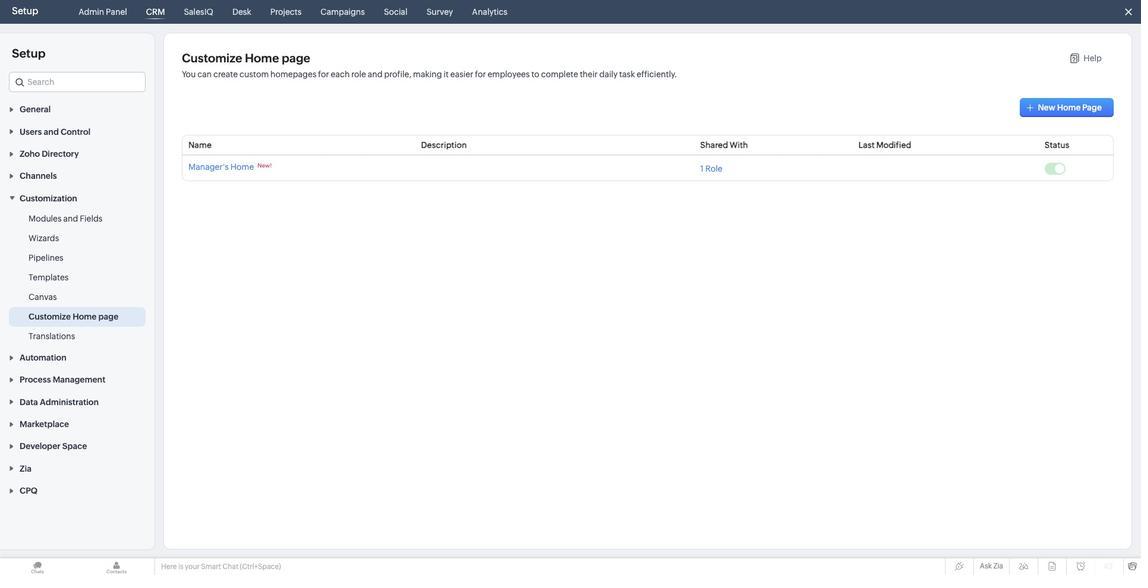 Task type: vqa. For each thing, say whether or not it's contained in the screenshot.
Analytics link
yes



Task type: locate. For each thing, give the bounding box(es) containing it.
ask
[[980, 562, 992, 571]]

is
[[178, 563, 183, 571]]

chat
[[223, 563, 238, 571]]

projects
[[270, 7, 302, 17]]

here is your smart chat (ctrl+space)
[[161, 563, 281, 571]]

contacts image
[[79, 559, 154, 575]]

crm link
[[141, 0, 170, 24]]

salesiq link
[[179, 0, 218, 24]]

desk link
[[228, 0, 256, 24]]

desk
[[232, 7, 251, 17]]

survey link
[[422, 0, 458, 24]]



Task type: describe. For each thing, give the bounding box(es) containing it.
survey
[[427, 7, 453, 17]]

analytics link
[[467, 0, 512, 24]]

(ctrl+space)
[[240, 563, 281, 571]]

analytics
[[472, 7, 508, 17]]

social
[[384, 7, 408, 17]]

projects link
[[266, 0, 306, 24]]

crm
[[146, 7, 165, 17]]

campaigns link
[[316, 0, 370, 24]]

smart
[[201, 563, 221, 571]]

your
[[185, 563, 200, 571]]

here
[[161, 563, 177, 571]]

salesiq
[[184, 7, 213, 17]]

social link
[[379, 0, 412, 24]]

ask zia
[[980, 562, 1003, 571]]

chats image
[[0, 559, 75, 575]]

zia
[[993, 562, 1003, 571]]

admin
[[79, 7, 104, 17]]

admin panel
[[79, 7, 127, 17]]

panel
[[106, 7, 127, 17]]

setup
[[12, 5, 38, 17]]

campaigns
[[321, 7, 365, 17]]

admin panel link
[[74, 0, 132, 24]]



